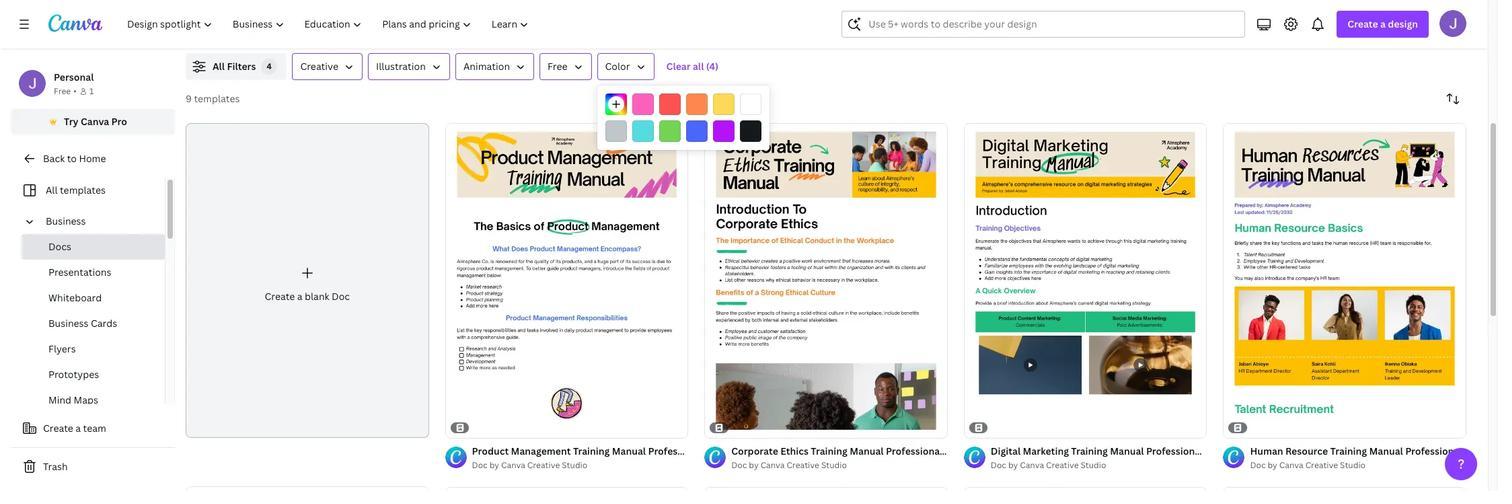 Task type: describe. For each thing, give the bounding box(es) containing it.
product design training manual professional doc in purple green orange playful professional style image
[[186, 486, 429, 491]]

corporate ethics training manual professional doc in yellow orange green playful professional style image
[[704, 123, 948, 438]]

try canva pro button
[[11, 109, 175, 135]]

free for free •
[[54, 85, 71, 97]]

add a new color image
[[605, 94, 627, 115]]

all templates
[[46, 184, 106, 196]]

•
[[73, 85, 77, 97]]

1
[[89, 85, 94, 97]]

studio for doc by canva creative studio link for inclusive language guide professional doc in orange yellow purple playful professional style image on the bottom
[[821, 459, 847, 471]]

mind maps link
[[22, 387, 165, 413]]

clear all (4)
[[666, 60, 719, 73]]

studio for doc by canva creative studio link corresponding to social media management training manual professional doc in yellow purple blue playful professional style image
[[1081, 459, 1106, 471]]

doc by canva creative studio for the leadership skills training manual professional doc in yellow green purple playful professional style image
[[472, 459, 587, 471]]

prototypes link
[[22, 362, 165, 387]]

jacob simon image
[[1440, 10, 1467, 37]]

9
[[186, 92, 192, 105]]

home
[[79, 152, 106, 165]]

create a blank doc element
[[186, 123, 429, 438]]

Sort by button
[[1440, 85, 1467, 112]]

leadership skills training manual professional doc in yellow green purple playful professional style image
[[445, 487, 688, 491]]

blank
[[305, 290, 329, 303]]

free •
[[54, 85, 77, 97]]

prototypes
[[48, 368, 99, 381]]

inclusive language guide professional doc in orange yellow purple playful professional style image
[[704, 487, 948, 491]]

all for all filters
[[213, 60, 225, 73]]

canva inside button
[[81, 115, 109, 128]]

doc for product management training manual professional doc in yellow green pink playful professional style image
[[472, 459, 488, 471]]

free button
[[540, 53, 592, 80]]

create for create a blank doc
[[265, 290, 295, 303]]

creative for corporate ethics training manual professional doc in yellow orange green playful professional style "image"
[[787, 459, 819, 471]]

animation button
[[455, 53, 534, 80]]

product management training manual professional doc in yellow green pink playful professional style image
[[445, 123, 688, 438]]

studio for the leadership skills training manual professional doc in yellow green purple playful professional style image doc by canva creative studio link
[[562, 459, 587, 471]]

free for free
[[548, 60, 567, 73]]

doc for digital marketing training manual professional doc in green purple yellow playful professional style image
[[991, 459, 1006, 471]]

business for business cards
[[48, 317, 89, 330]]

create a design
[[1348, 17, 1418, 30]]

customer relations management training manual professional doc in yellow black white playful professional style image
[[1223, 487, 1467, 491]]

canva for product management training manual professional doc in yellow green pink playful professional style image
[[501, 459, 525, 471]]

a for design
[[1380, 17, 1386, 30]]

add a new color image
[[605, 94, 627, 115]]

by for doc by canva creative studio link associated with customer relations management training manual professional doc in yellow black white playful professional style image
[[1268, 459, 1277, 471]]

by for doc by canva creative studio link for inclusive language guide professional doc in orange yellow purple playful professional style image on the bottom
[[749, 459, 759, 471]]

color
[[605, 60, 630, 73]]

doc by canva creative studio link for inclusive language guide professional doc in orange yellow purple playful professional style image on the bottom
[[731, 459, 948, 472]]

create for create a design
[[1348, 17, 1378, 30]]

templates for 9 templates
[[194, 92, 240, 105]]

social media management training manual professional doc in yellow purple blue playful professional style image
[[964, 487, 1207, 491]]

all
[[693, 60, 704, 73]]

human resource training manual professional doc in beige yellow pink playful professional style image
[[1223, 123, 1467, 438]]

mind maps
[[48, 394, 98, 406]]

illustration
[[376, 60, 426, 73]]

creative for product management training manual professional doc in yellow green pink playful professional style image
[[527, 459, 560, 471]]

9 templates
[[186, 92, 240, 105]]

flyers
[[48, 342, 76, 355]]

doc by canva creative studio for inclusive language guide professional doc in orange yellow purple playful professional style image on the bottom
[[731, 459, 847, 471]]

doc by canva creative studio link for customer relations management training manual professional doc in yellow black white playful professional style image
[[1250, 459, 1467, 472]]

flyers link
[[22, 336, 165, 362]]

clear all (4) button
[[660, 53, 725, 80]]

all templates link
[[19, 178, 157, 203]]

docs
[[48, 240, 71, 253]]

#4a66fb image
[[686, 120, 708, 142]]

doc for corporate ethics training manual professional doc in yellow orange green playful professional style "image"
[[731, 459, 747, 471]]

#ffffff image
[[740, 94, 762, 115]]

Search search field
[[869, 11, 1237, 37]]

trash
[[43, 460, 68, 473]]

presentations link
[[22, 260, 165, 285]]



Task type: vqa. For each thing, say whether or not it's contained in the screenshot.
topmost Create
yes



Task type: locate. For each thing, give the bounding box(es) containing it.
2 horizontal spatial a
[[1380, 17, 1386, 30]]

#fe884c image
[[686, 94, 708, 115], [686, 94, 708, 115]]

doc by canva creative studio
[[472, 459, 587, 471], [991, 459, 1106, 471], [731, 459, 847, 471], [1250, 459, 1366, 471]]

illustration button
[[368, 53, 450, 80]]

#c1c6cb image
[[605, 120, 627, 142]]

back
[[43, 152, 65, 165]]

creative for digital marketing training manual professional doc in green purple yellow playful professional style image
[[1046, 459, 1079, 471]]

create a team
[[43, 422, 106, 435]]

a left blank in the left bottom of the page
[[297, 290, 302, 303]]

back to home link
[[11, 145, 175, 172]]

1 horizontal spatial create
[[265, 290, 295, 303]]

whiteboard link
[[22, 285, 165, 311]]

4
[[267, 61, 272, 72]]

maps
[[74, 394, 98, 406]]

1 by from the left
[[490, 459, 499, 471]]

doc by canva creative studio up the leadership skills training manual professional doc in yellow green purple playful professional style image
[[472, 459, 587, 471]]

business cards link
[[22, 311, 165, 336]]

studio up inclusive language guide professional doc in orange yellow purple playful professional style image on the bottom
[[821, 459, 847, 471]]

0 vertical spatial a
[[1380, 17, 1386, 30]]

canva for human resource training manual professional doc in beige yellow pink playful professional style image
[[1279, 459, 1304, 471]]

by for the leadership skills training manual professional doc in yellow green purple playful professional style image doc by canva creative studio link
[[490, 459, 499, 471]]

whiteboard
[[48, 291, 102, 304]]

#4a66fb image
[[686, 120, 708, 142]]

canva up inclusive language guide professional doc in orange yellow purple playful professional style image on the bottom
[[761, 459, 785, 471]]

all filters
[[213, 60, 256, 73]]

1 vertical spatial create
[[265, 290, 295, 303]]

create a team button
[[11, 415, 175, 442]]

doc by canva creative studio up inclusive language guide professional doc in orange yellow purple playful professional style image on the bottom
[[731, 459, 847, 471]]

templates
[[194, 92, 240, 105], [60, 184, 106, 196]]

1 vertical spatial templates
[[60, 184, 106, 196]]

free left •
[[54, 85, 71, 97]]

doc by canva creative studio link up inclusive language guide professional doc in orange yellow purple playful professional style image on the bottom
[[731, 459, 948, 472]]

3 doc by canva creative studio link from the left
[[731, 459, 948, 472]]

creative up social media management training manual professional doc in yellow purple blue playful professional style image
[[1046, 459, 1079, 471]]

creative up the leadership skills training manual professional doc in yellow green purple playful professional style image
[[527, 459, 560, 471]]

all left filters
[[213, 60, 225, 73]]

free left color
[[548, 60, 567, 73]]

#fd5152 image
[[659, 94, 681, 115], [659, 94, 681, 115]]

by for doc by canva creative studio link corresponding to social media management training manual professional doc in yellow purple blue playful professional style image
[[1008, 459, 1018, 471]]

pro
[[111, 115, 127, 128]]

create a blank doc
[[265, 290, 350, 303]]

creative down top level navigation element
[[300, 60, 338, 73]]

doc by canva creative studio up customer relations management training manual professional doc in yellow black white playful professional style image
[[1250, 459, 1366, 471]]

all
[[213, 60, 225, 73], [46, 184, 58, 196]]

mind
[[48, 394, 71, 406]]

2 doc by canva creative studio link from the left
[[991, 459, 1207, 472]]

1 horizontal spatial free
[[548, 60, 567, 73]]

creative up inclusive language guide professional doc in orange yellow purple playful professional style image on the bottom
[[787, 459, 819, 471]]

clear
[[666, 60, 691, 73]]

1 vertical spatial all
[[46, 184, 58, 196]]

canva up social media management training manual professional doc in yellow purple blue playful professional style image
[[1020, 459, 1044, 471]]

studio up the leadership skills training manual professional doc in yellow green purple playful professional style image
[[562, 459, 587, 471]]

1 horizontal spatial a
[[297, 290, 302, 303]]

#74d353 image
[[659, 120, 681, 142], [659, 120, 681, 142]]

2 doc by canva creative studio from the left
[[991, 459, 1106, 471]]

a inside create a design dropdown button
[[1380, 17, 1386, 30]]

4 studio from the left
[[1340, 459, 1366, 471]]

all down back
[[46, 184, 58, 196]]

business
[[46, 215, 86, 227], [48, 317, 89, 330]]

1 horizontal spatial templates
[[194, 92, 240, 105]]

canva for digital marketing training manual professional doc in green purple yellow playful professional style image
[[1020, 459, 1044, 471]]

business up 'flyers'
[[48, 317, 89, 330]]

cards
[[91, 317, 117, 330]]

create inside button
[[43, 422, 73, 435]]

a inside the create a team button
[[76, 422, 81, 435]]

digital marketing training manual professional doc in green purple yellow playful professional style image
[[964, 123, 1207, 438]]

0 vertical spatial templates
[[194, 92, 240, 105]]

creative button
[[292, 53, 363, 80]]

0 horizontal spatial free
[[54, 85, 71, 97]]

create for create a team
[[43, 422, 73, 435]]

0 horizontal spatial all
[[46, 184, 58, 196]]

canva up customer relations management training manual professional doc in yellow black white playful professional style image
[[1279, 459, 1304, 471]]

#b612fb image
[[713, 120, 735, 142], [713, 120, 735, 142]]

doc by canva creative studio link
[[472, 459, 688, 472], [991, 459, 1207, 472], [731, 459, 948, 472], [1250, 459, 1467, 472]]

0 horizontal spatial create
[[43, 422, 73, 435]]

top level navigation element
[[118, 11, 540, 38]]

a for team
[[76, 422, 81, 435]]

#55dbe0 image
[[632, 120, 654, 142], [632, 120, 654, 142]]

1 vertical spatial a
[[297, 290, 302, 303]]

doc by canva creative studio for social media management training manual professional doc in yellow purple blue playful professional style image
[[991, 459, 1106, 471]]

create a design button
[[1337, 11, 1429, 38]]

0 vertical spatial all
[[213, 60, 225, 73]]

doc by canva creative studio link for the leadership skills training manual professional doc in yellow green purple playful professional style image
[[472, 459, 688, 472]]

2 studio from the left
[[1081, 459, 1106, 471]]

1 doc by canva creative studio from the left
[[472, 459, 587, 471]]

business link
[[40, 209, 157, 234]]

2 horizontal spatial create
[[1348, 17, 1378, 30]]

filters
[[227, 60, 256, 73]]

studio for doc by canva creative studio link associated with customer relations management training manual professional doc in yellow black white playful professional style image
[[1340, 459, 1366, 471]]

0 vertical spatial business
[[46, 215, 86, 227]]

4 filter options selected element
[[261, 59, 277, 75]]

team
[[83, 422, 106, 435]]

to
[[67, 152, 77, 165]]

4 doc by canva creative studio from the left
[[1250, 459, 1366, 471]]

create left blank in the left bottom of the page
[[265, 290, 295, 303]]

color button
[[597, 53, 654, 80]]

templates down back to home
[[60, 184, 106, 196]]

a for blank
[[297, 290, 302, 303]]

#15181b image
[[740, 120, 762, 142], [740, 120, 762, 142]]

try canva pro
[[64, 115, 127, 128]]

studio up social media management training manual professional doc in yellow purple blue playful professional style image
[[1081, 459, 1106, 471]]

0 horizontal spatial templates
[[60, 184, 106, 196]]

studio up customer relations management training manual professional doc in yellow black white playful professional style image
[[1340, 459, 1366, 471]]

1 studio from the left
[[562, 459, 587, 471]]

4 doc by canva creative studio link from the left
[[1250, 459, 1467, 472]]

business cards
[[48, 317, 117, 330]]

create a blank doc link
[[186, 123, 429, 438]]

create down mind
[[43, 422, 73, 435]]

free
[[548, 60, 567, 73], [54, 85, 71, 97]]

0 vertical spatial create
[[1348, 17, 1378, 30]]

doc by canva creative studio link up the leadership skills training manual professional doc in yellow green purple playful professional style image
[[472, 459, 688, 472]]

(4)
[[706, 60, 719, 73]]

doc by canva creative studio link up social media management training manual professional doc in yellow purple blue playful professional style image
[[991, 459, 1207, 472]]

3 by from the left
[[749, 459, 759, 471]]

doc for human resource training manual professional doc in beige yellow pink playful professional style image
[[1250, 459, 1266, 471]]

3 doc by canva creative studio from the left
[[731, 459, 847, 471]]

#ffffff image
[[740, 94, 762, 115]]

try
[[64, 115, 78, 128]]

canva
[[81, 115, 109, 128], [501, 459, 525, 471], [1020, 459, 1044, 471], [761, 459, 785, 471], [1279, 459, 1304, 471]]

doc by canva creative studio link up customer relations management training manual professional doc in yellow black white playful professional style image
[[1250, 459, 1467, 472]]

create left design
[[1348, 17, 1378, 30]]

#c1c6cb image
[[605, 120, 627, 142]]

studio
[[562, 459, 587, 471], [1081, 459, 1106, 471], [821, 459, 847, 471], [1340, 459, 1366, 471]]

personal
[[54, 71, 94, 83]]

animation
[[463, 60, 510, 73]]

by
[[490, 459, 499, 471], [1008, 459, 1018, 471], [749, 459, 759, 471], [1268, 459, 1277, 471]]

creative inside button
[[300, 60, 338, 73]]

create
[[1348, 17, 1378, 30], [265, 290, 295, 303], [43, 422, 73, 435]]

canva up the leadership skills training manual professional doc in yellow green purple playful professional style image
[[501, 459, 525, 471]]

free inside button
[[548, 60, 567, 73]]

4 by from the left
[[1268, 459, 1277, 471]]

trash link
[[11, 453, 175, 480]]

0 vertical spatial free
[[548, 60, 567, 73]]

create inside dropdown button
[[1348, 17, 1378, 30]]

canva for corporate ethics training manual professional doc in yellow orange green playful professional style "image"
[[761, 459, 785, 471]]

design
[[1388, 17, 1418, 30]]

#fd5ebb image
[[632, 94, 654, 115], [632, 94, 654, 115]]

creative for human resource training manual professional doc in beige yellow pink playful professional style image
[[1306, 459, 1338, 471]]

0 horizontal spatial a
[[76, 422, 81, 435]]

1 vertical spatial free
[[54, 85, 71, 97]]

business up the docs
[[46, 215, 86, 227]]

templates right 9
[[194, 92, 240, 105]]

all for all templates
[[46, 184, 58, 196]]

canva right try
[[81, 115, 109, 128]]

back to home
[[43, 152, 106, 165]]

business for business
[[46, 215, 86, 227]]

None search field
[[842, 11, 1245, 38]]

a inside create a blank doc element
[[297, 290, 302, 303]]

1 horizontal spatial all
[[213, 60, 225, 73]]

a left team
[[76, 422, 81, 435]]

2 by from the left
[[1008, 459, 1018, 471]]

presentations
[[48, 266, 111, 279]]

doc
[[332, 290, 350, 303], [472, 459, 488, 471], [991, 459, 1006, 471], [731, 459, 747, 471], [1250, 459, 1266, 471]]

a
[[1380, 17, 1386, 30], [297, 290, 302, 303], [76, 422, 81, 435]]

2 vertical spatial create
[[43, 422, 73, 435]]

creative up customer relations management training manual professional doc in yellow black white playful professional style image
[[1306, 459, 1338, 471]]

#fed958 image
[[713, 94, 735, 115], [713, 94, 735, 115]]

creative
[[300, 60, 338, 73], [527, 459, 560, 471], [1046, 459, 1079, 471], [787, 459, 819, 471], [1306, 459, 1338, 471]]

1 doc by canva creative studio link from the left
[[472, 459, 688, 472]]

a left design
[[1380, 17, 1386, 30]]

3 studio from the left
[[821, 459, 847, 471]]

2 vertical spatial a
[[76, 422, 81, 435]]

1 vertical spatial business
[[48, 317, 89, 330]]

doc by canva creative studio link for social media management training manual professional doc in yellow purple blue playful professional style image
[[991, 459, 1207, 472]]

doc by canva creative studio for customer relations management training manual professional doc in yellow black white playful professional style image
[[1250, 459, 1366, 471]]

doc by canva creative studio up social media management training manual professional doc in yellow purple blue playful professional style image
[[991, 459, 1106, 471]]

templates for all templates
[[60, 184, 106, 196]]



